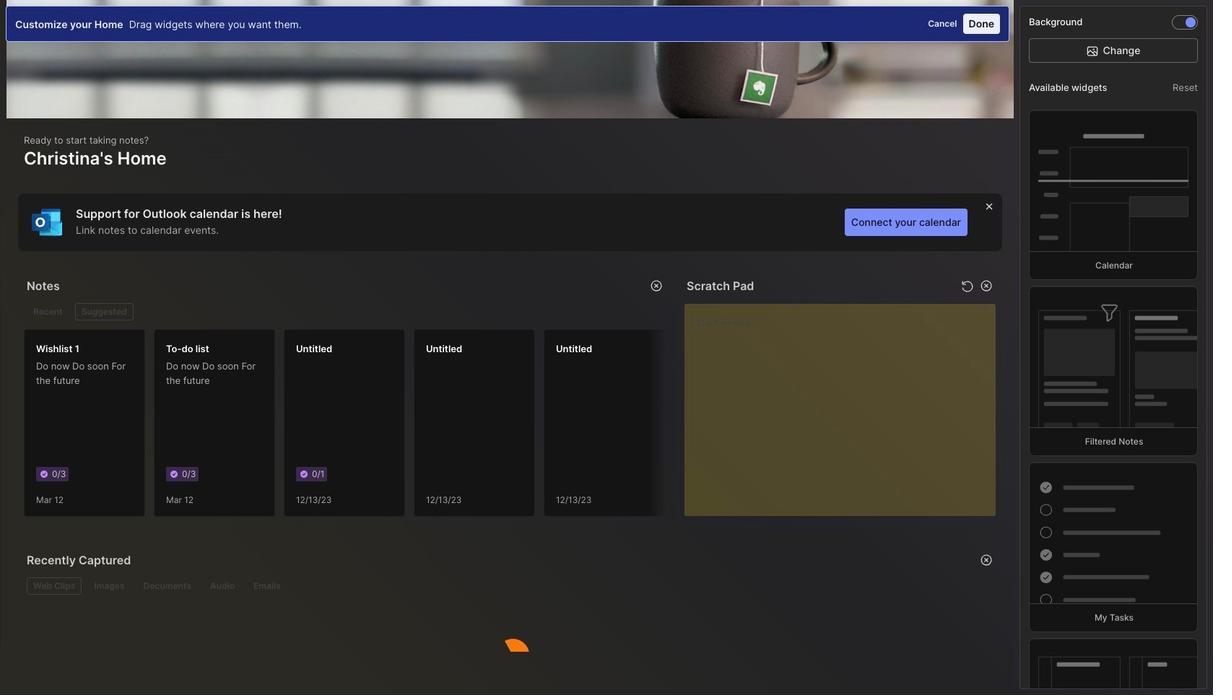 Task type: locate. For each thing, give the bounding box(es) containing it.
None field
[[687, 275, 958, 298]]



Task type: describe. For each thing, give the bounding box(es) containing it.
background image
[[1186, 17, 1197, 27]]



Task type: vqa. For each thing, say whether or not it's contained in the screenshot.
search field in Main element
no



